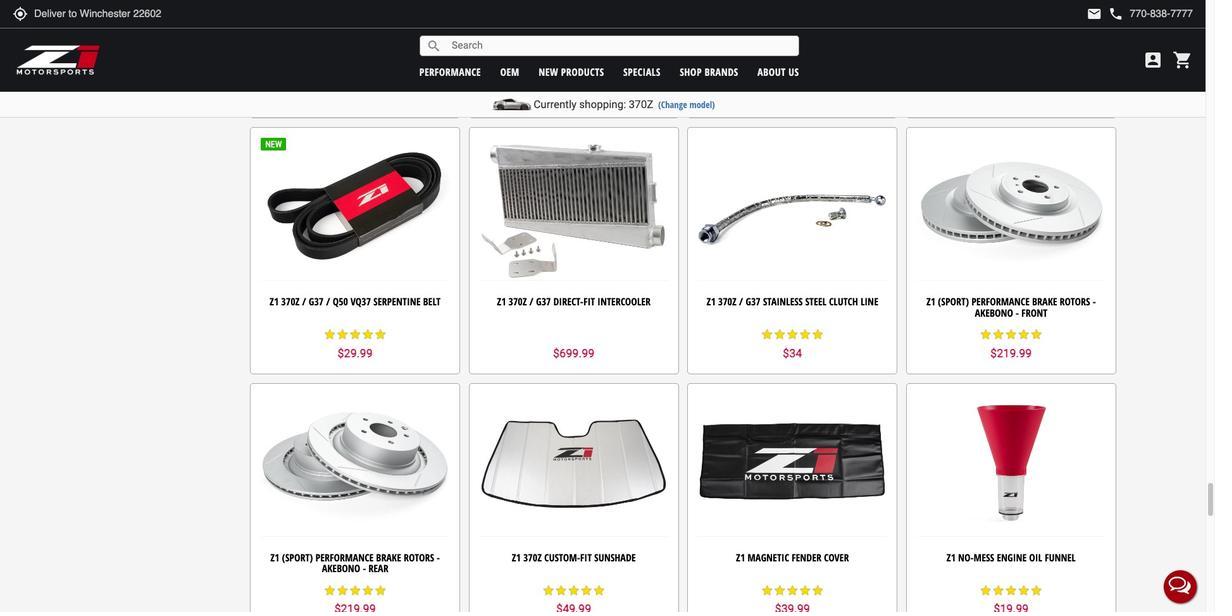 Task type: locate. For each thing, give the bounding box(es) containing it.
brake inside 'z1 (sport) performance brake rotors - akebono - front'
[[1032, 295, 1057, 309]]

1 star star star star star from the left
[[324, 585, 387, 597]]

z1 for z1 (sport) performance brake rotors - akebono - rear
[[270, 551, 279, 565]]

arms
[[361, 50, 384, 64]]

rotors inside 'z1 (sport) performance brake rotors - akebono - front'
[[1060, 295, 1090, 309]]

/ inside z1 370z / g37 competition big brake kit (rear)
[[521, 39, 525, 53]]

0 horizontal spatial brake
[[376, 551, 401, 565]]

1 horizontal spatial rear
[[428, 39, 448, 53]]

star star star star star down z1 (sport) performance brake rotors - akebono - rear
[[324, 585, 387, 597]]

vq37
[[351, 295, 371, 309]]

1 horizontal spatial (sport)
[[938, 295, 969, 309]]

$199.99 left $228
[[979, 90, 1020, 104]]

1 vertical spatial fit
[[580, 551, 592, 565]]

z1 motorsports 370z / g37 adjustable rear camber arms
[[262, 39, 448, 64]]

intercooler
[[598, 295, 651, 309]]

g37 left direct-
[[536, 295, 551, 309]]

phone link
[[1109, 6, 1193, 22]]

specials
[[623, 65, 661, 79]]

akebono
[[975, 306, 1013, 320], [322, 562, 360, 576]]

/
[[355, 39, 359, 53], [521, 39, 525, 53], [302, 295, 306, 309], [326, 295, 330, 309], [530, 295, 534, 309], [739, 295, 743, 309]]

z1 no-mess engine oil funnel
[[947, 551, 1076, 565]]

370z left arms
[[334, 39, 353, 53]]

clutch
[[829, 295, 858, 309]]

z1 370z / g37 stainless steel clutch line
[[707, 295, 879, 309]]

z1 inside z1 (sport) performance brake rotors - akebono - rear
[[270, 551, 279, 565]]

currently
[[534, 98, 577, 111]]

z1 inside z1 motorsports 370z / g37 adjustable rear camber arms
[[262, 39, 271, 53]]

mail
[[1087, 6, 1102, 22]]

my_location
[[13, 6, 28, 22]]

q50
[[333, 295, 348, 309]]

g37 left stainless
[[746, 295, 761, 309]]

performance for front
[[972, 295, 1030, 309]]

0 horizontal spatial rotors
[[404, 551, 434, 565]]

star star star star star down z1 370z custom-fit sunshade
[[542, 585, 606, 597]]

star star star star star $219.99
[[980, 329, 1043, 360]]

(sport) inside 'z1 (sport) performance brake rotors - akebono - front'
[[938, 295, 969, 309]]

/ for z1 370z / g37 direct-fit intercooler
[[530, 295, 534, 309]]

oem
[[500, 65, 520, 79]]

performance
[[972, 295, 1030, 309], [316, 551, 374, 565]]

$219.99
[[991, 347, 1032, 360]]

funnel
[[1045, 551, 1076, 565]]

new products
[[539, 65, 604, 79]]

z1 inside z1 370z / g37 competition big brake kit (rear)
[[489, 39, 498, 53]]

star star star star star $29.99
[[324, 329, 387, 360]]

$34
[[783, 347, 802, 360]]

mail link
[[1087, 6, 1102, 22]]

/ for z1 370z / g37 competition big brake kit (rear)
[[521, 39, 525, 53]]

z1 inside 'z1 (sport) performance brake rotors - akebono - front'
[[927, 295, 936, 309]]

0 vertical spatial rear
[[428, 39, 448, 53]]

370z inside z1 370z / g37 competition big brake kit (rear)
[[500, 39, 519, 53]]

0 horizontal spatial performance
[[316, 551, 374, 565]]

2 star star star star star from the left
[[542, 585, 606, 597]]

star
[[761, 72, 774, 85], [774, 72, 786, 85], [786, 72, 799, 85], [799, 72, 812, 85], [324, 329, 336, 341], [336, 329, 349, 341], [349, 329, 362, 341], [362, 329, 374, 341], [374, 329, 387, 341], [761, 329, 774, 341], [774, 329, 786, 341], [786, 329, 799, 341], [799, 329, 812, 341], [812, 329, 824, 341], [980, 329, 992, 341], [992, 329, 1005, 341], [1005, 329, 1018, 341], [1018, 329, 1030, 341], [1030, 329, 1043, 341], [324, 585, 336, 597], [336, 585, 349, 597], [349, 585, 362, 597], [362, 585, 374, 597], [374, 585, 387, 597], [542, 585, 555, 597], [555, 585, 568, 597], [568, 585, 580, 597], [580, 585, 593, 597], [593, 585, 606, 597], [761, 585, 774, 597], [774, 585, 786, 597], [786, 585, 799, 597], [799, 585, 812, 597], [812, 585, 824, 597], [980, 585, 992, 597], [992, 585, 1005, 597], [1005, 585, 1018, 597], [1018, 585, 1030, 597], [1030, 585, 1043, 597]]

performance inside z1 (sport) performance brake rotors - akebono - rear
[[316, 551, 374, 565]]

engine
[[997, 551, 1027, 565]]

z1
[[262, 39, 271, 53], [489, 39, 498, 53], [700, 39, 709, 53], [270, 295, 279, 309], [497, 295, 506, 309], [707, 295, 716, 309], [927, 295, 936, 309], [270, 551, 279, 565], [512, 551, 521, 565], [736, 551, 745, 565], [947, 551, 956, 565]]

3 star star star star star from the left
[[761, 585, 824, 597]]

z1 for z1 370z / g37 direct-fit intercooler
[[497, 295, 506, 309]]

account_box link
[[1140, 50, 1167, 70]]

shopping_cart link
[[1170, 50, 1193, 70]]

fit left intercooler
[[584, 295, 595, 309]]

370z up oem link
[[500, 39, 519, 53]]

star star star star star down z1 no-mess engine oil funnel
[[980, 585, 1043, 597]]

star star star star star
[[324, 585, 387, 597], [542, 585, 606, 597], [761, 585, 824, 597], [980, 585, 1043, 597]]

370z for z1 370z / g37 / q50 vq37 serpentine belt
[[281, 295, 300, 309]]

4 star star star star star from the left
[[980, 585, 1043, 597]]

0 horizontal spatial akebono
[[322, 562, 360, 576]]

0 horizontal spatial (sport)
[[282, 551, 313, 565]]

rotors
[[1060, 295, 1090, 309], [404, 551, 434, 565]]

z1 370z custom-fit sunshade
[[512, 551, 636, 565]]

cover
[[824, 551, 849, 565]]

1 vertical spatial rear
[[369, 562, 388, 576]]

z1 for z1 no-mess engine oil funnel
[[947, 551, 956, 565]]

new
[[539, 65, 558, 79]]

1 $199.99 from the left
[[979, 90, 1020, 104]]

$19.99
[[775, 90, 810, 104]]

0 vertical spatial brake
[[619, 39, 644, 53]]

star star star star star for mess
[[980, 585, 1043, 597]]

adjustable
[[379, 39, 426, 53]]

brake for z1 (sport) performance brake rotors - akebono - rear
[[376, 551, 401, 565]]

1 vertical spatial performance
[[316, 551, 374, 565]]

0 vertical spatial rotors
[[1060, 295, 1090, 309]]

0 horizontal spatial $199.99
[[334, 90, 376, 104]]

rotors inside z1 (sport) performance brake rotors - akebono - rear
[[404, 551, 434, 565]]

g37 up new
[[528, 39, 543, 53]]

0 vertical spatial akebono
[[975, 306, 1013, 320]]

g37
[[362, 39, 377, 53], [528, 39, 543, 53], [309, 295, 324, 309], [536, 295, 551, 309], [746, 295, 761, 309]]

(sport)
[[938, 295, 969, 309], [282, 551, 313, 565]]

performance link
[[419, 65, 481, 79]]

line
[[861, 295, 879, 309]]

/ inside z1 motorsports 370z / g37 adjustable rear camber arms
[[355, 39, 359, 53]]

brake
[[619, 39, 644, 53], [1032, 295, 1057, 309], [376, 551, 401, 565]]

akebono inside 'z1 (sport) performance brake rotors - akebono - front'
[[975, 306, 1013, 320]]

370z left q50
[[281, 295, 300, 309]]

370z left custom-
[[523, 551, 542, 565]]

$199.99 down camber
[[334, 90, 376, 104]]

stainless
[[763, 295, 803, 309]]

z1 for z1 370z / g37 / q50 vq37 serpentine belt
[[270, 295, 279, 309]]

1 vertical spatial (sport)
[[282, 551, 313, 565]]

1 horizontal spatial $199.99
[[979, 90, 1020, 104]]

370z for z1 370z custom-fit sunshade
[[523, 551, 542, 565]]

g37 inside z1 370z / g37 competition big brake kit (rear)
[[528, 39, 543, 53]]

$199.99 for $199.99 $228
[[979, 90, 1020, 104]]

2 horizontal spatial brake
[[1032, 295, 1057, 309]]

magnetic
[[748, 551, 789, 565]]

shifter
[[737, 39, 768, 53]]

1 vertical spatial akebono
[[322, 562, 360, 576]]

competition
[[545, 39, 600, 53]]

fit left sunshade
[[580, 551, 592, 565]]

2 vertical spatial brake
[[376, 551, 401, 565]]

star star star star star down z1 magnetic fender cover
[[761, 585, 824, 597]]

1 horizontal spatial rotors
[[1060, 295, 1090, 309]]

(sport) inside z1 (sport) performance brake rotors - akebono - rear
[[282, 551, 313, 565]]

0 horizontal spatial rear
[[369, 562, 388, 576]]

products
[[561, 65, 604, 79]]

z1 370z / g37 competition big brake kit (rear)
[[489, 39, 659, 64]]

z1 for z1 370z custom-fit sunshade
[[512, 551, 521, 565]]

star star star star star for fender
[[761, 585, 824, 597]]

370z left stainless
[[718, 295, 737, 309]]

about
[[758, 65, 786, 79]]

g37 right camber
[[362, 39, 377, 53]]

account_box
[[1143, 50, 1163, 70]]

star star star star $19.99
[[761, 72, 812, 104]]

z1 solid shifter support bracket bushings
[[700, 39, 885, 53]]

oil
[[1029, 551, 1043, 565]]

mess
[[974, 551, 995, 565]]

serpentine
[[373, 295, 421, 309]]

z1 for z1 magnetic fender cover
[[736, 551, 745, 565]]

1 vertical spatial brake
[[1032, 295, 1057, 309]]

rotors for z1 (sport) performance brake rotors - akebono - front
[[1060, 295, 1090, 309]]

star star star star star for custom-
[[542, 585, 606, 597]]

370z left direct-
[[509, 295, 527, 309]]

akebono inside z1 (sport) performance brake rotors - akebono - rear
[[322, 562, 360, 576]]

z1 magnetic fender cover
[[736, 551, 849, 565]]

1 horizontal spatial performance
[[972, 295, 1030, 309]]

0 vertical spatial performance
[[972, 295, 1030, 309]]

1 horizontal spatial akebono
[[975, 306, 1013, 320]]

akebono for rear
[[322, 562, 360, 576]]

g37 left q50
[[309, 295, 324, 309]]

370z
[[334, 39, 353, 53], [500, 39, 519, 53], [629, 98, 653, 111], [281, 295, 300, 309], [509, 295, 527, 309], [718, 295, 737, 309], [523, 551, 542, 565]]

g37 inside z1 motorsports 370z / g37 adjustable rear camber arms
[[362, 39, 377, 53]]

-
[[1093, 295, 1096, 309], [1016, 306, 1019, 320], [437, 551, 440, 565], [363, 562, 366, 576]]

shop brands
[[680, 65, 739, 79]]

$199.99
[[979, 90, 1020, 104], [334, 90, 376, 104]]

brake inside z1 (sport) performance brake rotors - akebono - rear
[[376, 551, 401, 565]]

shopping:
[[579, 98, 626, 111]]

g37 for z1 370z / g37 stainless steel clutch line
[[746, 295, 761, 309]]

1 horizontal spatial brake
[[619, 39, 644, 53]]

1 vertical spatial rotors
[[404, 551, 434, 565]]

/ for z1 370z / g37 / q50 vq37 serpentine belt
[[302, 295, 306, 309]]

brake inside z1 370z / g37 competition big brake kit (rear)
[[619, 39, 644, 53]]

0 vertical spatial (sport)
[[938, 295, 969, 309]]

performance inside 'z1 (sport) performance brake rotors - akebono - front'
[[972, 295, 1030, 309]]

model)
[[690, 99, 715, 111]]

2 $199.99 from the left
[[334, 90, 376, 104]]



Task type: describe. For each thing, give the bounding box(es) containing it.
front
[[1022, 306, 1048, 320]]

g37 for z1 370z / g37 competition big brake kit (rear)
[[528, 39, 543, 53]]

no-
[[958, 551, 974, 565]]

370z left (change
[[629, 98, 653, 111]]

currently shopping: 370z (change model)
[[534, 98, 715, 111]]

sunshade
[[594, 551, 636, 565]]

(sport) for z1 (sport) performance brake rotors - akebono - rear
[[282, 551, 313, 565]]

z1 370z / g37 direct-fit intercooler
[[497, 295, 651, 309]]

specials link
[[623, 65, 661, 79]]

motorsports
[[274, 39, 332, 53]]

g37 for z1 370z / g37 / q50 vq37 serpentine belt
[[309, 295, 324, 309]]

g37 for z1 370z / g37 direct-fit intercooler
[[536, 295, 551, 309]]

Search search field
[[442, 36, 799, 56]]

shop brands link
[[680, 65, 739, 79]]

0 vertical spatial fit
[[584, 295, 595, 309]]

z1 for z1 370z / g37 stainless steel clutch line
[[707, 295, 716, 309]]

brands
[[705, 65, 739, 79]]

mail phone
[[1087, 6, 1124, 22]]

z1 for z1 motorsports 370z / g37 adjustable rear camber arms
[[262, 39, 271, 53]]

370z for z1 370z / g37 stainless steel clutch line
[[718, 295, 737, 309]]

z1 for z1 solid shifter support bracket bushings
[[700, 39, 709, 53]]

support
[[771, 39, 806, 53]]

about us link
[[758, 65, 799, 79]]

new products link
[[539, 65, 604, 79]]

$699.99
[[553, 347, 595, 360]]

phone
[[1109, 6, 1124, 22]]

oem link
[[500, 65, 520, 79]]

solid
[[712, 39, 735, 53]]

$3,499.99
[[549, 90, 599, 104]]

belt
[[423, 295, 441, 309]]

z1 for z1 (sport) performance brake rotors - akebono - front
[[927, 295, 936, 309]]

fender
[[792, 551, 822, 565]]

custom-
[[544, 551, 580, 565]]

performance for rear
[[316, 551, 374, 565]]

camber
[[326, 50, 359, 64]]

(rear)
[[561, 50, 587, 64]]

/ for z1 370z / g37 stainless steel clutch line
[[739, 295, 743, 309]]

star star star star star $34
[[761, 329, 824, 360]]

star star star star star for performance
[[324, 585, 387, 597]]

$199.99 for $199.99
[[334, 90, 376, 104]]

z1 (sport) performance brake rotors - akebono - rear
[[270, 551, 440, 576]]

us
[[789, 65, 799, 79]]

370z for z1 370z / g37 competition big brake kit (rear)
[[500, 39, 519, 53]]

bracket
[[808, 39, 843, 53]]

steel
[[805, 295, 827, 309]]

(sport) for z1 (sport) performance brake rotors - akebono - front
[[938, 295, 969, 309]]

direct-
[[553, 295, 584, 309]]

rear inside z1 (sport) performance brake rotors - akebono - rear
[[369, 562, 388, 576]]

z1 for z1 370z / g37 competition big brake kit (rear)
[[489, 39, 498, 53]]

(change
[[658, 99, 687, 111]]

shopping_cart
[[1173, 50, 1193, 70]]

brake for z1 (sport) performance brake rotors - akebono - front
[[1032, 295, 1057, 309]]

$199.99 $228
[[979, 90, 1044, 104]]

370z inside z1 motorsports 370z / g37 adjustable rear camber arms
[[334, 39, 353, 53]]

big
[[603, 39, 616, 53]]

$228
[[1026, 92, 1044, 102]]

kit
[[646, 39, 659, 53]]

z1 (sport) performance brake rotors - akebono - front
[[927, 295, 1096, 320]]

$29.99
[[338, 347, 373, 360]]

370z for z1 370z / g37 direct-fit intercooler
[[509, 295, 527, 309]]

search
[[426, 38, 442, 53]]

shop
[[680, 65, 702, 79]]

about us
[[758, 65, 799, 79]]

(change model) link
[[658, 99, 715, 111]]

bushings
[[845, 39, 885, 53]]

rotors for z1 (sport) performance brake rotors - akebono - rear
[[404, 551, 434, 565]]

performance
[[419, 65, 481, 79]]

z1 motorsports logo image
[[16, 44, 101, 76]]

akebono for front
[[975, 306, 1013, 320]]

z1 370z / g37 / q50 vq37 serpentine belt
[[270, 295, 441, 309]]

rear inside z1 motorsports 370z / g37 adjustable rear camber arms
[[428, 39, 448, 53]]



Task type: vqa. For each thing, say whether or not it's contained in the screenshot.
the star star star star star $2.28
no



